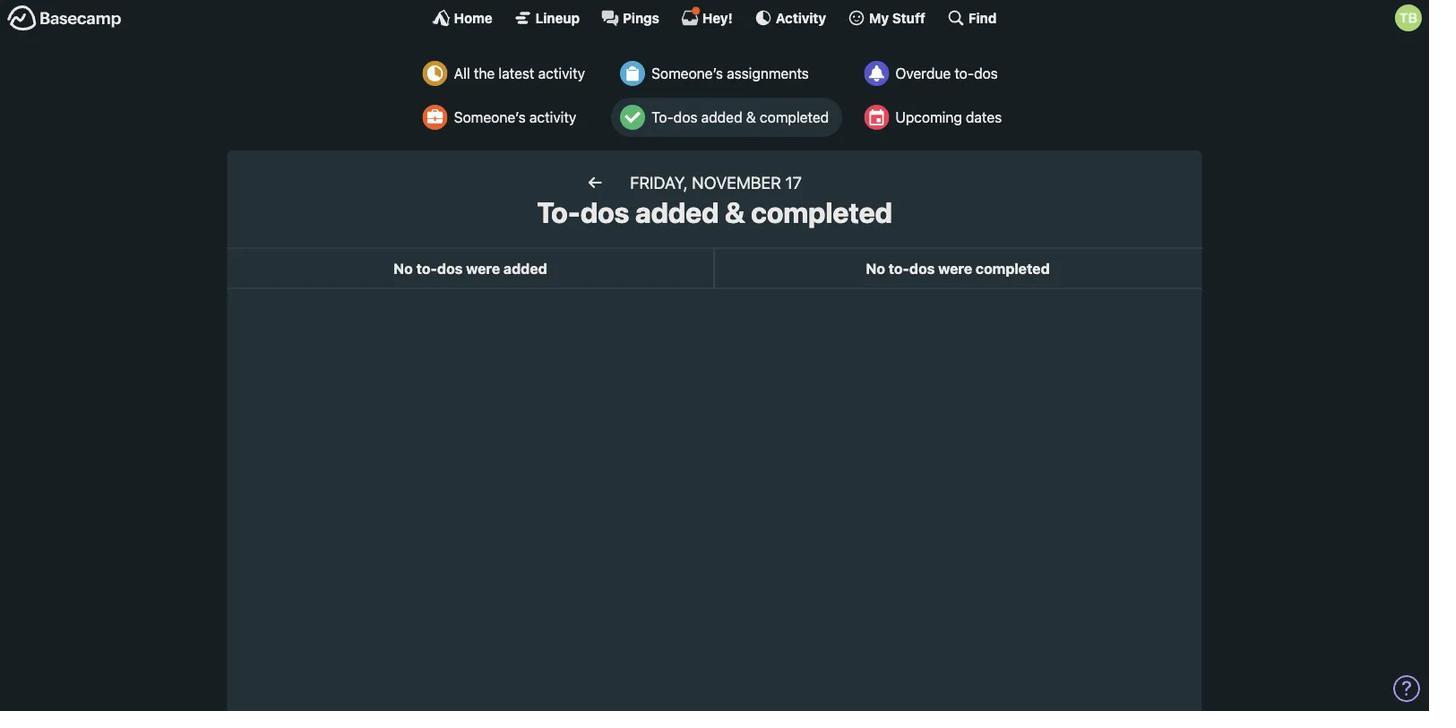 Task type: describe. For each thing, give the bounding box(es) containing it.
someone's activity
[[454, 109, 576, 126]]

my stuff button
[[848, 9, 926, 27]]

november
[[692, 173, 781, 192]]

someone's assignments
[[652, 65, 809, 82]]

dos for overdue to-dos
[[974, 65, 998, 82]]

my stuff
[[869, 10, 926, 26]]

0 vertical spatial to-
[[652, 109, 674, 126]]

& inside 'to-dos added & completed' link
[[746, 109, 756, 126]]

2 vertical spatial added
[[504, 260, 547, 277]]

find button
[[947, 9, 997, 27]]

to- for no to-dos were completed
[[889, 260, 910, 277]]

activity link
[[754, 9, 826, 27]]

someone's assignments link
[[611, 54, 842, 93]]

1 vertical spatial added
[[635, 195, 719, 229]]

no for no to-dos were completed
[[866, 260, 885, 277]]

friday,
[[630, 173, 688, 192]]

0 vertical spatial added
[[701, 109, 743, 126]]

activity inside 'all the latest activity' link
[[538, 65, 585, 82]]

assignment image
[[620, 61, 645, 86]]

pings
[[623, 10, 659, 26]]

upcoming dates link
[[855, 98, 1016, 137]]

to- for no to-dos were added
[[416, 260, 437, 277]]

person report image
[[423, 105, 448, 130]]

no to-dos were completed
[[866, 260, 1050, 277]]

todo image
[[620, 105, 645, 130]]

no to-dos were added
[[394, 260, 547, 277]]

friday, november 17
[[630, 173, 802, 192]]

someone's activity link
[[414, 98, 599, 137]]

assignments
[[727, 65, 809, 82]]

reports image
[[864, 61, 889, 86]]

someone's for someone's assignments
[[652, 65, 723, 82]]

to- for overdue to-dos
[[955, 65, 974, 82]]

home link
[[432, 9, 493, 27]]

lineup
[[536, 10, 580, 26]]

17
[[785, 173, 802, 192]]



Task type: locate. For each thing, give the bounding box(es) containing it.
pings button
[[601, 9, 659, 27]]

someone's down the
[[454, 109, 526, 126]]

&
[[746, 109, 756, 126], [725, 195, 745, 229]]

to-dos added & completed
[[652, 109, 829, 126], [537, 195, 892, 229]]

no
[[394, 260, 413, 277], [866, 260, 885, 277]]

& down assignments
[[746, 109, 756, 126]]

hey!
[[702, 10, 733, 26]]

all the latest activity link
[[414, 54, 599, 93]]

1 vertical spatial to-
[[537, 195, 581, 229]]

2 no from the left
[[866, 260, 885, 277]]

someone's right assignment icon
[[652, 65, 723, 82]]

someone's for someone's activity
[[454, 109, 526, 126]]

1 no from the left
[[394, 260, 413, 277]]

1 were from the left
[[466, 260, 500, 277]]

1 horizontal spatial no
[[866, 260, 885, 277]]

overdue
[[896, 65, 951, 82]]

activity inside someone's activity link
[[529, 109, 576, 126]]

my
[[869, 10, 889, 26]]

1 vertical spatial to-dos added & completed
[[537, 195, 892, 229]]

1 vertical spatial someone's
[[454, 109, 526, 126]]

2 horizontal spatial to-
[[955, 65, 974, 82]]

activity down all the latest activity
[[529, 109, 576, 126]]

1 vertical spatial completed
[[751, 195, 892, 229]]

find
[[969, 10, 997, 26]]

were for completed
[[938, 260, 972, 277]]

lineup link
[[514, 9, 580, 27]]

dos for no to-dos were completed
[[910, 260, 935, 277]]

0 horizontal spatial &
[[725, 195, 745, 229]]

upcoming
[[896, 109, 962, 126]]

1 horizontal spatial to-
[[889, 260, 910, 277]]

0 horizontal spatial no
[[394, 260, 413, 277]]

overdue to-dos
[[896, 65, 998, 82]]

main element
[[0, 0, 1429, 35]]

1 horizontal spatial someone's
[[652, 65, 723, 82]]

2 vertical spatial completed
[[976, 260, 1050, 277]]

completed
[[760, 109, 829, 126], [751, 195, 892, 229], [976, 260, 1050, 277]]

activity
[[776, 10, 826, 26]]

& down november
[[725, 195, 745, 229]]

activity
[[538, 65, 585, 82], [529, 109, 576, 126]]

someone's
[[652, 65, 723, 82], [454, 109, 526, 126]]

switch accounts image
[[7, 4, 122, 32]]

activity report image
[[423, 61, 448, 86]]

home
[[454, 10, 493, 26]]

added
[[701, 109, 743, 126], [635, 195, 719, 229], [504, 260, 547, 277]]

2 were from the left
[[938, 260, 972, 277]]

0 horizontal spatial were
[[466, 260, 500, 277]]

were for added
[[466, 260, 500, 277]]

to-dos added & completed down the someone's assignments
[[652, 109, 829, 126]]

upcoming dates
[[896, 109, 1002, 126]]

the
[[474, 65, 495, 82]]

to-
[[955, 65, 974, 82], [416, 260, 437, 277], [889, 260, 910, 277]]

1 horizontal spatial were
[[938, 260, 972, 277]]

0 horizontal spatial to-
[[537, 195, 581, 229]]

0 vertical spatial activity
[[538, 65, 585, 82]]

to-dos added & completed down the friday, november 17
[[537, 195, 892, 229]]

0 horizontal spatial to-
[[416, 260, 437, 277]]

1 vertical spatial activity
[[529, 109, 576, 126]]

hey! button
[[681, 6, 733, 27]]

0 vertical spatial someone's
[[652, 65, 723, 82]]

to-
[[652, 109, 674, 126], [537, 195, 581, 229]]

← link
[[569, 168, 621, 195]]

1 horizontal spatial &
[[746, 109, 756, 126]]

dates
[[966, 109, 1002, 126]]

all
[[454, 65, 470, 82]]

latest
[[499, 65, 534, 82]]

to-dos added & completed link
[[611, 98, 842, 137]]

←
[[587, 171, 603, 192]]

0 horizontal spatial someone's
[[454, 109, 526, 126]]

no for no to-dos were added
[[394, 260, 413, 277]]

0 vertical spatial &
[[746, 109, 756, 126]]

schedule image
[[864, 105, 889, 130]]

0 vertical spatial to-dos added & completed
[[652, 109, 829, 126]]

dos for no to-dos were added
[[437, 260, 463, 277]]

stuff
[[892, 10, 926, 26]]

tim burton image
[[1395, 4, 1422, 31]]

all the latest activity
[[454, 65, 585, 82]]

1 vertical spatial &
[[725, 195, 745, 229]]

dos
[[974, 65, 998, 82], [674, 109, 698, 126], [581, 195, 629, 229], [437, 260, 463, 277], [910, 260, 935, 277]]

0 vertical spatial completed
[[760, 109, 829, 126]]

activity right latest
[[538, 65, 585, 82]]

1 horizontal spatial to-
[[652, 109, 674, 126]]

were
[[466, 260, 500, 277], [938, 260, 972, 277]]

overdue to-dos link
[[855, 54, 1016, 93]]



Task type: vqa. For each thing, say whether or not it's contained in the screenshot.


